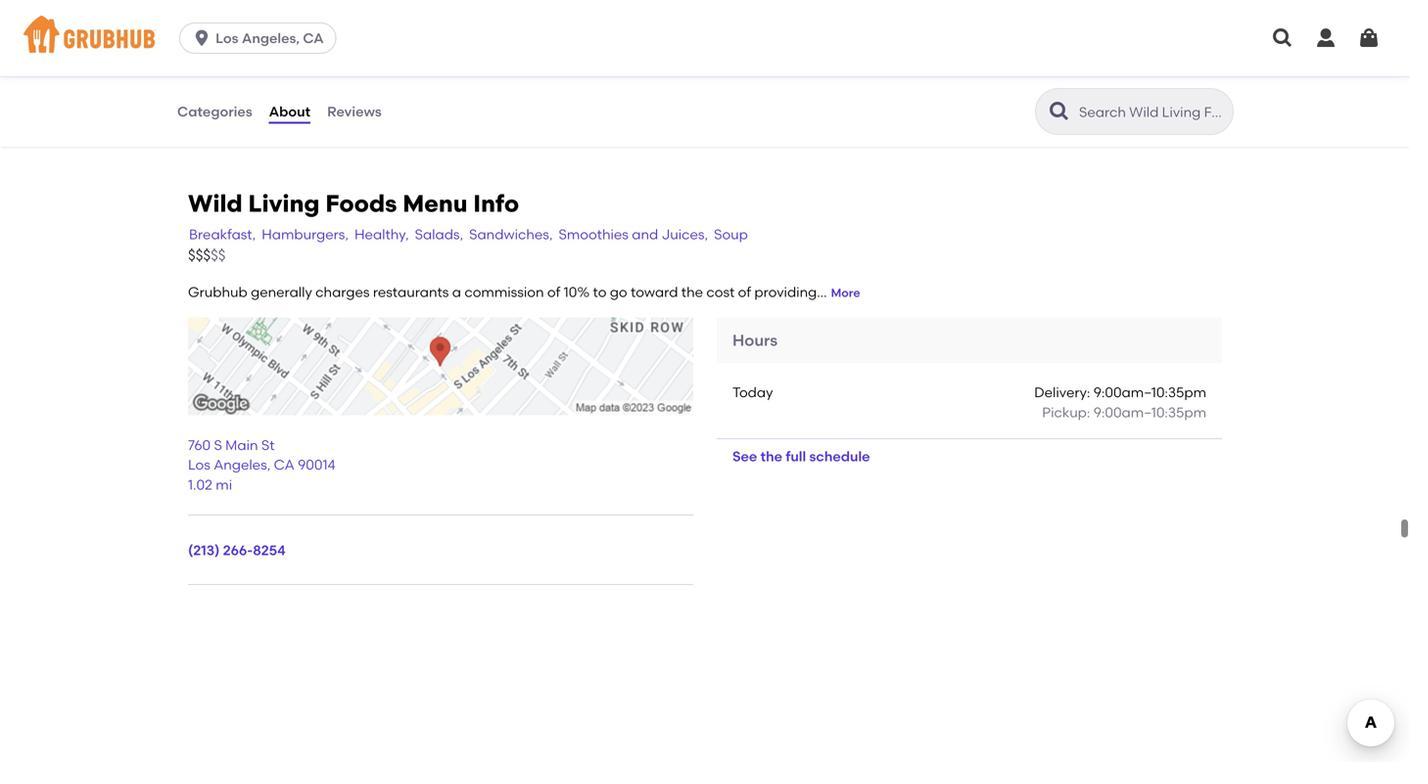 Task type: vqa. For each thing, say whether or not it's contained in the screenshot.
Soup
yes



Task type: locate. For each thing, give the bounding box(es) containing it.
9:00am–10:35pm down delivery: 9:00am–10:35pm
[[1094, 404, 1207, 421]]

info
[[473, 190, 519, 218]]

0 vertical spatial los
[[216, 30, 238, 47]]

a
[[452, 284, 461, 301]]

1 vertical spatial 9:00am–10:35pm
[[1094, 404, 1207, 421]]

0 horizontal spatial los
[[188, 457, 210, 474]]

to
[[593, 284, 607, 301]]

grubhub generally charges restaurants a commission of 10% to go toward the cost of providing ... more
[[188, 284, 860, 301]]

266-
[[223, 543, 253, 559]]

main
[[225, 437, 258, 454]]

los down 760
[[188, 457, 210, 474]]

generally
[[251, 284, 312, 301]]

9:00am–10:35pm for pickup: 9:00am–10:35pm
[[1094, 404, 1207, 421]]

(213)
[[188, 543, 220, 559]]

1 9:00am–10:35pm from the top
[[1094, 385, 1207, 401]]

0 vertical spatial the
[[681, 284, 703, 301]]

smoothies and juices, button
[[558, 224, 709, 245]]

1 horizontal spatial of
[[738, 284, 751, 301]]

9:00am–10:35pm for delivery: 9:00am–10:35pm
[[1094, 385, 1207, 401]]

0 horizontal spatial the
[[681, 284, 703, 301]]

more button
[[831, 285, 860, 302]]

ca right ,
[[274, 457, 295, 474]]

ca
[[303, 30, 324, 47], [274, 457, 295, 474]]

1 horizontal spatial the
[[761, 449, 783, 465]]

wild
[[188, 190, 243, 218]]

0 vertical spatial ca
[[303, 30, 324, 47]]

hamburgers, button
[[261, 224, 350, 245]]

desserts
[[176, 17, 244, 33]]

0 horizontal spatial ca
[[274, 457, 295, 474]]

the left full
[[761, 449, 783, 465]]

los angeles, ca
[[216, 30, 324, 47]]

0 horizontal spatial of
[[547, 284, 561, 301]]

grubhub
[[188, 284, 248, 301]]

main navigation navigation
[[0, 0, 1410, 76]]

the left cost
[[681, 284, 703, 301]]

delivery:
[[1035, 385, 1090, 401]]

svg image up the remedy
[[192, 28, 212, 48]]

svg image
[[1314, 26, 1338, 50]]

760
[[188, 437, 211, 454]]

of left 10%
[[547, 284, 561, 301]]

the
[[681, 284, 703, 301], [761, 449, 783, 465]]

reviews button
[[326, 76, 383, 147]]

1 vertical spatial ca
[[274, 457, 295, 474]]

living
[[248, 190, 320, 218]]

10%
[[564, 284, 590, 301]]

los angeles, ca button
[[179, 23, 344, 54]]

0 horizontal spatial svg image
[[192, 28, 212, 48]]

of
[[547, 284, 561, 301], [738, 284, 751, 301]]

of right cost
[[738, 284, 751, 301]]

pickup:
[[1042, 404, 1090, 421]]

salads, button
[[414, 224, 464, 245]]

s
[[214, 437, 222, 454]]

ca inside button
[[303, 30, 324, 47]]

1 horizontal spatial svg image
[[1271, 26, 1295, 50]]

1 horizontal spatial ca
[[303, 30, 324, 47]]

ca right angeles,
[[303, 30, 324, 47]]

and
[[632, 226, 658, 243]]

remedy bar
[[176, 57, 265, 74]]

los up 'remedy bar'
[[216, 30, 238, 47]]

9:00am–10:35pm up "pickup: 9:00am–10:35pm" at bottom
[[1094, 385, 1207, 401]]

9:00am–10:35pm
[[1094, 385, 1207, 401], [1094, 404, 1207, 421]]

breakfast, button
[[188, 224, 257, 245]]

1 horizontal spatial los
[[216, 30, 238, 47]]

svg image left svg icon
[[1271, 26, 1295, 50]]

2 9:00am–10:35pm from the top
[[1094, 404, 1207, 421]]

svg image
[[1271, 26, 1295, 50], [1357, 26, 1381, 50], [192, 28, 212, 48]]

delivery: 9:00am–10:35pm
[[1035, 385, 1207, 401]]

$$$$$
[[188, 247, 226, 265]]

juices,
[[662, 226, 708, 243]]

angeles,
[[242, 30, 300, 47]]

los inside 760 s main st los angeles , ca 90014 1.02 mi
[[188, 457, 210, 474]]

1 vertical spatial the
[[761, 449, 783, 465]]

st
[[261, 437, 275, 454]]

about button
[[268, 76, 312, 147]]

0 vertical spatial 9:00am–10:35pm
[[1094, 385, 1207, 401]]

healthy,
[[355, 226, 409, 243]]

1 vertical spatial los
[[188, 457, 210, 474]]

search icon image
[[1048, 100, 1071, 123]]

svg image right svg icon
[[1357, 26, 1381, 50]]

los
[[216, 30, 238, 47], [188, 457, 210, 474]]

foods
[[325, 190, 397, 218]]

today
[[733, 385, 773, 401]]

1 of from the left
[[547, 284, 561, 301]]

menu
[[403, 190, 468, 218]]

hamburgers,
[[262, 226, 349, 243]]

categories button
[[176, 76, 253, 147]]

Search Wild Living Foods search field
[[1077, 103, 1227, 121]]

breakfast,
[[189, 226, 256, 243]]



Task type: describe. For each thing, give the bounding box(es) containing it.
(213) 266-8254
[[188, 543, 286, 559]]

pickup: 9:00am–10:35pm
[[1042, 404, 1207, 421]]

cost
[[707, 284, 735, 301]]

ca inside 760 s main st los angeles , ca 90014 1.02 mi
[[274, 457, 295, 474]]

1.02
[[188, 477, 212, 494]]

go
[[610, 284, 627, 301]]

$$$
[[188, 247, 211, 265]]

760 s main st los angeles , ca 90014 1.02 mi
[[188, 437, 336, 494]]

remedy
[[176, 57, 233, 74]]

(213) 266-8254 button
[[188, 541, 286, 561]]

soup button
[[713, 224, 749, 245]]

toward
[[631, 284, 678, 301]]

mi
[[216, 477, 232, 494]]

see the full schedule button
[[717, 440, 886, 475]]

hours
[[733, 331, 778, 350]]

8254
[[253, 543, 286, 559]]

svg image inside los angeles, ca button
[[192, 28, 212, 48]]

90014
[[298, 457, 336, 474]]

bar
[[236, 57, 265, 74]]

restaurants
[[373, 284, 449, 301]]

reviews
[[327, 103, 382, 120]]

los inside button
[[216, 30, 238, 47]]

charges
[[316, 284, 370, 301]]

wild living foods menu info
[[188, 190, 519, 218]]

see the full schedule
[[733, 449, 870, 465]]

about
[[269, 103, 311, 120]]

categories
[[177, 103, 252, 120]]

providing
[[754, 284, 817, 301]]

soup
[[714, 226, 748, 243]]

schedule
[[809, 449, 870, 465]]

,
[[267, 457, 271, 474]]

the inside button
[[761, 449, 783, 465]]

healthy, button
[[354, 224, 410, 245]]

sandwiches,
[[469, 226, 553, 243]]

angeles
[[214, 457, 267, 474]]

more
[[831, 286, 860, 300]]

smoothies
[[559, 226, 629, 243]]

2 of from the left
[[738, 284, 751, 301]]

sandwiches, button
[[468, 224, 554, 245]]

salads,
[[415, 226, 463, 243]]

see
[[733, 449, 757, 465]]

commission
[[465, 284, 544, 301]]

full
[[786, 449, 806, 465]]

...
[[817, 284, 827, 301]]

2 horizontal spatial svg image
[[1357, 26, 1381, 50]]

breakfast, hamburgers, healthy, salads, sandwiches, smoothies and juices, soup
[[189, 226, 748, 243]]



